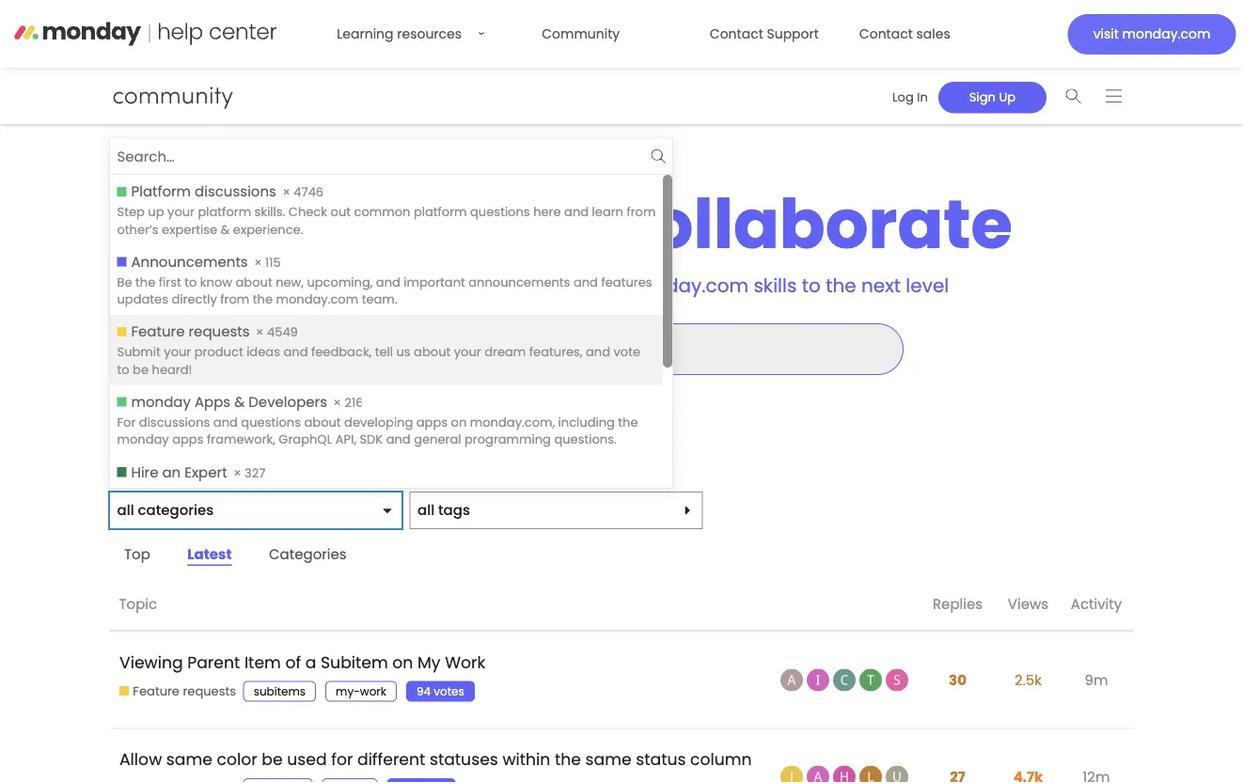 Task type: locate. For each thing, give the bounding box(es) containing it.
visit monday.com link
[[1068, 14, 1236, 55]]

0 horizontal spatial same
[[166, 748, 213, 771]]

statuses
[[430, 748, 498, 771]]

taylor tedesco - frequent poster image
[[860, 669, 882, 692]]

next
[[862, 273, 901, 299]]

resources
[[397, 24, 462, 43]]

navigation
[[876, 76, 1134, 116]]

same left status
[[586, 748, 632, 771]]

0 horizontal spatial contact
[[710, 24, 763, 43]]

used
[[287, 748, 327, 771]]

1 vertical spatial the
[[555, 748, 581, 771]]

1 horizontal spatial contact
[[860, 24, 913, 43]]

1 same from the left
[[166, 748, 213, 771]]

0 vertical spatial tags list
[[243, 682, 484, 702]]

contact sales
[[860, 24, 951, 43]]

votes
[[434, 684, 464, 699]]

9m
[[1085, 670, 1108, 690]]

parent
[[187, 651, 240, 674]]

tags list
[[243, 682, 484, 702], [243, 779, 465, 783]]

color
[[217, 748, 257, 771]]

monday.com inside connect & collaborate join our community and take your monday.com skills to the next level
[[623, 273, 749, 299]]

all up top at left bottom
[[117, 500, 134, 521]]

latest
[[188, 544, 232, 565]]

Search text field
[[340, 324, 903, 374]]

tags list down subitem
[[243, 682, 484, 702]]

sonya senkowsky - most recent poster image
[[886, 669, 909, 692]]

tags list for requests
[[243, 682, 484, 702]]

contact left support
[[710, 24, 763, 43]]

take
[[530, 273, 571, 299]]

john s - most recent poster image
[[886, 766, 909, 783]]

community
[[542, 24, 620, 43]]

categories
[[269, 544, 347, 565]]

posters element
[[776, 580, 923, 631]]

all for all categories
[[117, 500, 134, 521]]

skills
[[754, 273, 797, 299]]

1 horizontal spatial all
[[418, 500, 435, 521]]

5 radio item from the top
[[110, 456, 663, 526]]

visit
[[1094, 25, 1119, 43]]

collaborate
[[610, 177, 1013, 272]]

work
[[360, 684, 387, 699]]

on
[[393, 651, 413, 674]]

0 horizontal spatial monday.com
[[623, 273, 749, 299]]

up
[[999, 89, 1016, 106]]

support
[[767, 24, 819, 43]]

9m link
[[1080, 656, 1113, 705]]

1 horizontal spatial monday.com
[[1123, 25, 1211, 43]]

learning
[[337, 24, 394, 43]]

views button
[[993, 580, 1064, 631]]

my-
[[336, 684, 360, 699]]

allow same color be used for different statuses within the same status column link
[[119, 734, 752, 783]]

work
[[445, 651, 486, 674]]

monday.com
[[1123, 25, 1211, 43], [623, 273, 749, 299]]

replies
[[933, 594, 983, 615]]

different
[[357, 748, 425, 771]]

all left tags
[[418, 500, 435, 521]]

all for all tags
[[418, 500, 435, 521]]

same
[[166, 748, 213, 771], [586, 748, 632, 771]]

the
[[826, 273, 856, 299], [555, 748, 581, 771]]

requests
[[183, 683, 236, 700]]

94
[[417, 684, 431, 699]]

0 vertical spatial monday.com
[[1123, 25, 1211, 43]]

2 all from the left
[[418, 500, 435, 521]]

lucas vaneveld - frequent poster image
[[860, 766, 882, 783]]

same left 'color'
[[166, 748, 213, 771]]

open advanced search image
[[350, 331, 384, 365]]

sales
[[917, 24, 951, 43]]

30
[[949, 670, 967, 690]]

94 votes link
[[406, 682, 475, 702]]

monday.com right your
[[623, 273, 749, 299]]

topic
[[119, 594, 157, 615]]

subitems
[[254, 684, 306, 699]]

viewing parent item of a subitem on my work
[[119, 651, 486, 674]]

2 tags list from the top
[[243, 779, 465, 783]]

menu
[[110, 175, 672, 526]]

connect & collaborate join our community and take your monday.com skills to the next level
[[231, 177, 1013, 299]]

contact
[[710, 24, 763, 43], [860, 24, 913, 43]]

0 horizontal spatial all
[[117, 500, 134, 521]]

0 vertical spatial the
[[826, 273, 856, 299]]

log in
[[893, 89, 928, 106]]

monday.com right the visit on the right top
[[1123, 25, 1211, 43]]

2 contact from the left
[[860, 24, 913, 43]]

feature requests
[[133, 683, 236, 700]]

radio item
[[110, 175, 663, 245], [110, 245, 663, 315], [110, 315, 663, 386], [110, 386, 663, 456], [110, 456, 663, 526]]

1 contact from the left
[[710, 24, 763, 43]]

a
[[305, 651, 316, 674]]

tags list down for
[[243, 779, 465, 783]]

1 horizontal spatial same
[[586, 748, 632, 771]]

and
[[487, 273, 525, 299]]

your
[[576, 273, 617, 299]]

contact left sales
[[860, 24, 913, 43]]

1 horizontal spatial the
[[826, 273, 856, 299]]

feature requests link
[[119, 683, 236, 700]]

1 vertical spatial tags list
[[243, 779, 465, 783]]

menu image
[[1106, 89, 1122, 103]]

1 vertical spatial monday.com
[[623, 273, 749, 299]]

the right within
[[555, 748, 581, 771]]

all
[[117, 500, 134, 521], [418, 500, 435, 521]]

tags list containing subitems
[[243, 682, 484, 702]]

1 all from the left
[[117, 500, 134, 521]]

the right 'to'
[[826, 273, 856, 299]]

viewing
[[119, 651, 183, 674]]

1 tags list from the top
[[243, 682, 484, 702]]

my-work link
[[325, 682, 397, 702]]

alexandre campagna - frequent poster image
[[807, 766, 830, 783]]



Task type: describe. For each thing, give the bounding box(es) containing it.
the inside connect & collaborate join our community and take your monday.com skills to the next level
[[826, 273, 856, 299]]

to
[[802, 273, 821, 299]]

&
[[541, 177, 595, 272]]

in
[[917, 89, 928, 106]]

community
[[374, 273, 482, 299]]

categories
[[138, 500, 214, 521]]

contact support link
[[699, 15, 830, 53]]

status
[[636, 748, 686, 771]]

0 horizontal spatial the
[[555, 748, 581, 771]]

4 radio item from the top
[[110, 386, 663, 456]]

jaewoo kim - original poster image
[[781, 766, 803, 783]]

feature
[[133, 683, 180, 700]]

contact sales link
[[848, 15, 962, 53]]

level
[[906, 273, 949, 299]]

2 same from the left
[[586, 748, 632, 771]]

search image
[[1066, 89, 1082, 103]]

activity button
[[1064, 580, 1134, 631]]

subitem
[[321, 651, 388, 674]]

log
[[893, 89, 914, 106]]

join
[[294, 273, 333, 299]]

iandee - frequent poster image
[[807, 669, 830, 692]]

our
[[338, 273, 369, 299]]

1 radio item from the top
[[110, 175, 663, 245]]

Search… search field
[[117, 142, 648, 171]]

allow same color be used for different statuses within the same status column
[[119, 748, 752, 771]]

within
[[503, 748, 551, 771]]

column
[[690, 748, 752, 771]]

30 button
[[944, 659, 972, 702]]

my-work
[[336, 684, 387, 699]]

views
[[1008, 594, 1049, 615]]

2 radio item from the top
[[110, 245, 663, 315]]

for
[[331, 748, 353, 771]]

item
[[244, 651, 281, 674]]

learning resources
[[337, 24, 462, 43]]

adam krukemyer - original poster image
[[781, 669, 803, 692]]

connect
[[231, 177, 527, 272]]

3 radio item from the top
[[110, 315, 663, 386]]

top
[[124, 544, 150, 565]]

allow
[[119, 748, 162, 771]]

search image
[[651, 149, 665, 164]]

monday.com logo image
[[14, 15, 277, 53]]

categories link
[[254, 540, 362, 569]]

activity
[[1071, 594, 1122, 615]]

sign
[[970, 89, 996, 106]]

contact for contact support
[[710, 24, 763, 43]]

subitems link
[[243, 682, 316, 702]]

2.5k
[[1015, 670, 1042, 690]]

log in button
[[882, 82, 939, 113]]

learning resources link
[[326, 15, 513, 53]]

viewing parent item of a subitem on my work link
[[119, 637, 486, 688]]

navigation containing log in
[[876, 76, 1134, 116]]

charles karpiuk - frequent poster image
[[833, 669, 856, 692]]

94 votes
[[417, 684, 464, 699]]

contact for contact sales
[[860, 24, 913, 43]]

tags
[[438, 500, 470, 521]]

of
[[285, 651, 301, 674]]

tags list for same
[[243, 779, 465, 783]]

monday community forum image
[[0, 83, 269, 109]]

sign up button
[[939, 82, 1047, 113]]

all tags
[[418, 500, 470, 521]]

my
[[418, 651, 441, 674]]

hgx5a4 - frequent poster image
[[833, 766, 856, 783]]

be
[[262, 748, 283, 771]]

contact support
[[710, 24, 819, 43]]

all categories
[[117, 500, 214, 521]]

community link
[[531, 15, 631, 53]]

sign up
[[970, 89, 1016, 106]]

latest link
[[172, 540, 247, 569]]

top link
[[109, 540, 165, 569]]

visit monday.com
[[1094, 25, 1211, 43]]

replies button
[[923, 580, 993, 631]]



Task type: vqa. For each thing, say whether or not it's contained in the screenshot.
the use
no



